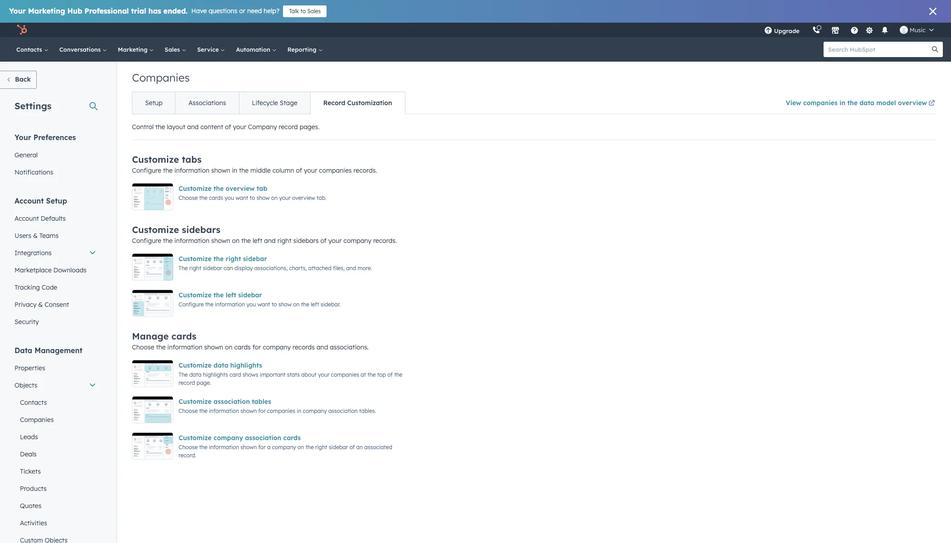 Task type: locate. For each thing, give the bounding box(es) containing it.
activities link
[[9, 515, 102, 532]]

account setup
[[15, 196, 67, 205]]

display
[[234, 265, 253, 272]]

for up the shows
[[252, 343, 261, 351]]

shown up customize the overview tab button
[[211, 166, 230, 175]]

customize inside customize data highlights the data highlights card shows important stats about your companies at the top of the record page.
[[179, 361, 212, 370]]

1 horizontal spatial to
[[272, 301, 277, 308]]

marketing link
[[112, 37, 159, 62]]

1 horizontal spatial setup
[[145, 99, 163, 107]]

records. inside customize sidebars configure the information shown on the left and right sidebars of your company records.
[[373, 237, 397, 245]]

cards down customize the overview tab button
[[209, 195, 223, 201]]

marketing
[[28, 6, 65, 15], [118, 46, 149, 53]]

on inside manage cards choose the information shown on cards for company records and associations.
[[225, 343, 232, 351]]

your for your marketing hub professional trial has ended. have questions or need help?
[[9, 6, 26, 15]]

0 horizontal spatial highlights
[[203, 371, 228, 378]]

menu item
[[806, 23, 808, 37]]

to right talk
[[300, 8, 306, 15]]

hubspot link
[[11, 24, 34, 35]]

cards inside "customize the overview tab choose the cards you want to show on your overview tab."
[[209, 195, 223, 201]]

0 vertical spatial sales
[[307, 8, 321, 15]]

data up page.
[[189, 371, 201, 378]]

companies down tables
[[267, 408, 295, 415]]

customize inside customize the left sidebar configure the information you want to show on the left sidebar.
[[179, 291, 212, 299]]

0 vertical spatial you
[[225, 195, 234, 201]]

association left tables.
[[328, 408, 358, 415]]

1 vertical spatial in
[[232, 166, 237, 175]]

stage
[[280, 99, 297, 107]]

show for tab
[[257, 195, 270, 201]]

the down customize data highlights button on the bottom of the page
[[179, 371, 188, 378]]

0 vertical spatial show
[[257, 195, 270, 201]]

0 horizontal spatial &
[[33, 232, 38, 240]]

1 vertical spatial the
[[179, 371, 188, 378]]

0 vertical spatial &
[[33, 232, 38, 240]]

navigation
[[132, 92, 405, 114]]

1 vertical spatial record
[[179, 380, 195, 386]]

2 vertical spatial configure
[[179, 301, 204, 308]]

of left an
[[349, 444, 355, 451]]

companies up setup link
[[132, 71, 190, 84]]

configure inside customize tabs configure the information shown in the middle column of your companies records.
[[132, 166, 161, 175]]

the
[[179, 265, 188, 272], [179, 371, 188, 378]]

help image
[[850, 27, 858, 35]]

your right about on the bottom left
[[318, 371, 329, 378]]

on inside customize company association cards choose the information shown for a company on the right sidebar of an associated record.
[[297, 444, 304, 451]]

account up account defaults
[[15, 196, 44, 205]]

companies inside customize data highlights the data highlights card shows important stats about your companies at the top of the record page.
[[331, 371, 359, 378]]

to
[[300, 8, 306, 15], [250, 195, 255, 201], [272, 301, 277, 308]]

you inside customize the left sidebar configure the information you want to show on the left sidebar.
[[247, 301, 256, 308]]

right up can
[[226, 255, 241, 263]]

setup up control
[[145, 99, 163, 107]]

companies right view
[[803, 99, 838, 107]]

sidebar down customize the right sidebar button
[[203, 265, 222, 272]]

show
[[257, 195, 270, 201], [278, 301, 292, 308]]

information up customize the right sidebar button
[[174, 237, 209, 245]]

to inside "customize the overview tab choose the cards you want to show on your overview tab."
[[250, 195, 255, 201]]

sales left service
[[165, 46, 182, 53]]

back link
[[0, 71, 37, 89]]

records.
[[353, 166, 377, 175], [373, 237, 397, 245]]

in left model
[[840, 99, 845, 107]]

information down customize company association cards button
[[209, 444, 239, 451]]

left inside customize sidebars configure the information shown on the left and right sidebars of your company records.
[[253, 237, 262, 245]]

0 horizontal spatial left
[[226, 291, 236, 299]]

and right files,
[[346, 265, 356, 272]]

want for tab
[[236, 195, 248, 201]]

companies
[[132, 71, 190, 84], [20, 416, 54, 424]]

& right users
[[33, 232, 38, 240]]

record.
[[179, 452, 196, 459]]

company up more.
[[343, 237, 371, 245]]

shown inside customize company association cards choose the information shown for a company on the right sidebar of an associated record.
[[241, 444, 257, 451]]

tracking
[[15, 283, 40, 292]]

products
[[20, 485, 47, 493]]

2 horizontal spatial overview
[[898, 99, 927, 107]]

1 vertical spatial companies
[[20, 416, 54, 424]]

in up customize the overview tab button
[[232, 166, 237, 175]]

upgrade image
[[764, 27, 772, 35]]

on right a
[[297, 444, 304, 451]]

choose down customize the overview tab button
[[179, 195, 198, 201]]

your down 'column'
[[279, 195, 291, 201]]

information down customize the left sidebar button
[[215, 301, 245, 308]]

1 vertical spatial for
[[258, 408, 266, 415]]

your for your preferences
[[15, 133, 31, 142]]

files,
[[333, 265, 345, 272]]

0 vertical spatial want
[[236, 195, 248, 201]]

of
[[225, 123, 231, 131], [296, 166, 302, 175], [320, 237, 327, 245], [387, 371, 393, 378], [349, 444, 355, 451]]

0 horizontal spatial overview
[[226, 185, 255, 193]]

automation
[[236, 46, 272, 53]]

of up attached
[[320, 237, 327, 245]]

choose down page.
[[179, 408, 198, 415]]

shown up customize the right sidebar button
[[211, 237, 230, 245]]

for inside customize company association cards choose the information shown for a company on the right sidebar of an associated record.
[[258, 444, 266, 451]]

help button
[[847, 23, 862, 37]]

the inside customize the right sidebar the right sidebar can display associations, charts, attached files, and more.
[[179, 265, 188, 272]]

0 vertical spatial overview
[[898, 99, 927, 107]]

2 vertical spatial left
[[311, 301, 319, 308]]

sidebars
[[182, 224, 220, 235], [293, 237, 319, 245]]

1 horizontal spatial show
[[278, 301, 292, 308]]

want down associations,
[[257, 301, 270, 308]]

right inside customize company association cards choose the information shown for a company on the right sidebar of an associated record.
[[315, 444, 327, 451]]

left left sidebar.
[[311, 301, 319, 308]]

show inside customize the left sidebar configure the information you want to show on the left sidebar.
[[278, 301, 292, 308]]

information down tabs
[[174, 166, 209, 175]]

0 vertical spatial records.
[[353, 166, 377, 175]]

account up users
[[15, 215, 39, 223]]

for inside manage cards choose the information shown on cards for company records and associations.
[[252, 343, 261, 351]]

2 vertical spatial association
[[245, 434, 281, 442]]

customize inside "customize the overview tab choose the cards you want to show on your overview tab."
[[179, 185, 212, 193]]

1 horizontal spatial data
[[214, 361, 228, 370]]

marketing down trial at top
[[118, 46, 149, 53]]

1 vertical spatial data
[[214, 361, 228, 370]]

and up customize the right sidebar the right sidebar can display associations, charts, attached files, and more.
[[264, 237, 276, 245]]

1 vertical spatial contacts link
[[9, 394, 102, 411]]

0 horizontal spatial data
[[189, 371, 201, 378]]

show down charts,
[[278, 301, 292, 308]]

on for cards
[[297, 444, 304, 451]]

marketplaces image
[[831, 27, 839, 35]]

customize tabs configure the information shown in the middle column of your companies records.
[[132, 154, 377, 175]]

1 vertical spatial you
[[247, 301, 256, 308]]

notifications button
[[877, 23, 892, 37]]

contacts down objects
[[20, 399, 47, 407]]

1 vertical spatial &
[[38, 301, 43, 309]]

2 vertical spatial for
[[258, 444, 266, 451]]

you
[[225, 195, 234, 201], [247, 301, 256, 308]]

your preferences
[[15, 133, 76, 142]]

and right records
[[316, 343, 328, 351]]

1 vertical spatial marketing
[[118, 46, 149, 53]]

attached
[[308, 265, 331, 272]]

shown
[[211, 166, 230, 175], [211, 237, 230, 245], [204, 343, 223, 351], [241, 408, 257, 415], [241, 444, 257, 451]]

control the layout and content of your company record pages.
[[132, 123, 320, 131]]

your marketing hub professional trial has ended. have questions or need help?
[[9, 6, 279, 15]]

shown down tables
[[241, 408, 257, 415]]

right up customize the right sidebar the right sidebar can display associations, charts, attached files, and more.
[[277, 237, 291, 245]]

shown inside customize tabs configure the information shown in the middle column of your companies records.
[[211, 166, 230, 175]]

greg robinson image
[[900, 26, 908, 34]]

customize the right sidebar button
[[179, 254, 267, 264]]

left up customize the right sidebar the right sidebar can display associations, charts, attached files, and more.
[[253, 237, 262, 245]]

on down 'column'
[[271, 195, 278, 201]]

sidebars up customize the right sidebar button
[[182, 224, 220, 235]]

1 vertical spatial association
[[328, 408, 358, 415]]

contacts
[[16, 46, 44, 53], [20, 399, 47, 407]]

customize the left sidebar button
[[179, 290, 262, 301]]

your inside customize tabs configure the information shown in the middle column of your companies records.
[[304, 166, 317, 175]]

highlights up the shows
[[230, 361, 262, 370]]

talk to sales button
[[283, 5, 327, 17]]

company down customize association tables button
[[214, 434, 243, 442]]

association inside customize company association cards choose the information shown for a company on the right sidebar of an associated record.
[[245, 434, 281, 442]]

choose up record.
[[179, 444, 198, 451]]

0 vertical spatial configure
[[132, 166, 161, 175]]

account
[[15, 196, 44, 205], [15, 215, 39, 223]]

1 vertical spatial show
[[278, 301, 292, 308]]

information inside customize sidebars configure the information shown on the left and right sidebars of your company records.
[[174, 237, 209, 245]]

contacts link down objects
[[9, 394, 102, 411]]

account for account setup
[[15, 196, 44, 205]]

0 horizontal spatial show
[[257, 195, 270, 201]]

customize for customize association tables choose the information shown for companies in company association tables.
[[179, 398, 212, 406]]

to down 'middle'
[[250, 195, 255, 201]]

1 vertical spatial records.
[[373, 237, 397, 245]]

sidebar down display
[[238, 291, 262, 299]]

and inside manage cards choose the information shown on cards for company records and associations.
[[316, 343, 328, 351]]

help?
[[264, 7, 279, 15]]

customize inside customize sidebars configure the information shown on the left and right sidebars of your company records.
[[132, 224, 179, 235]]

associations.
[[330, 343, 369, 351]]

deals
[[20, 450, 37, 459]]

companies inside the customize association tables choose the information shown for companies in company association tables.
[[267, 408, 295, 415]]

the inside the customize association tables choose the information shown for companies in company association tables.
[[199, 408, 207, 415]]

1 vertical spatial contacts
[[20, 399, 47, 407]]

your
[[9, 6, 26, 15], [15, 133, 31, 142]]

shown inside the customize association tables choose the information shown for companies in company association tables.
[[241, 408, 257, 415]]

0 vertical spatial data
[[859, 99, 874, 107]]

companies up tab.
[[319, 166, 352, 175]]

1 horizontal spatial record
[[279, 123, 298, 131]]

on left sidebar.
[[293, 301, 300, 308]]

1 vertical spatial your
[[15, 133, 31, 142]]

management
[[35, 346, 82, 355]]

cards inside customize company association cards choose the information shown for a company on the right sidebar of an associated record.
[[283, 434, 301, 442]]

and right layout
[[187, 123, 199, 131]]

0 horizontal spatial sales
[[165, 46, 182, 53]]

the
[[847, 99, 858, 107], [155, 123, 165, 131], [163, 166, 173, 175], [239, 166, 249, 175], [214, 185, 224, 193], [199, 195, 207, 201], [163, 237, 173, 245], [241, 237, 251, 245], [214, 255, 224, 263], [214, 291, 224, 299], [205, 301, 213, 308], [301, 301, 309, 308], [156, 343, 166, 351], [367, 371, 376, 378], [394, 371, 402, 378], [199, 408, 207, 415], [199, 444, 207, 451], [305, 444, 314, 451]]

2 horizontal spatial data
[[859, 99, 874, 107]]

for left a
[[258, 444, 266, 451]]

0 vertical spatial contacts link
[[11, 37, 54, 62]]

record left page.
[[179, 380, 195, 386]]

1 horizontal spatial sales
[[307, 8, 321, 15]]

0 horizontal spatial in
[[232, 166, 237, 175]]

2 account from the top
[[15, 215, 39, 223]]

your up files,
[[328, 237, 342, 245]]

at
[[361, 371, 366, 378]]

for for cards
[[252, 343, 261, 351]]

associations link
[[175, 92, 239, 114]]

account inside "account defaults" link
[[15, 215, 39, 223]]

your preferences element
[[9, 132, 102, 181]]

configure inside customize the left sidebar configure the information you want to show on the left sidebar.
[[179, 301, 204, 308]]

information inside customize the left sidebar configure the information you want to show on the left sidebar.
[[215, 301, 245, 308]]

information inside the customize association tables choose the information shown for companies in company association tables.
[[209, 408, 239, 415]]

you down customize the left sidebar button
[[247, 301, 256, 308]]

want down customize the overview tab button
[[236, 195, 248, 201]]

1 the from the top
[[179, 265, 188, 272]]

lifecycle
[[252, 99, 278, 107]]

sidebar.
[[321, 301, 340, 308]]

data up customize association tables button
[[214, 361, 228, 370]]

of right 'top'
[[387, 371, 393, 378]]

shown up customize data highlights button on the bottom of the page
[[204, 343, 223, 351]]

1 horizontal spatial want
[[257, 301, 270, 308]]

company down about on the bottom left
[[303, 408, 327, 415]]

association up a
[[245, 434, 281, 442]]

1 horizontal spatial in
[[297, 408, 301, 415]]

0 vertical spatial marketing
[[28, 6, 65, 15]]

record
[[279, 123, 298, 131], [179, 380, 195, 386]]

1 horizontal spatial sidebars
[[293, 237, 319, 245]]

shown inside manage cards choose the information shown on cards for company records and associations.
[[204, 343, 223, 351]]

& inside users & teams link
[[33, 232, 38, 240]]

0 horizontal spatial record
[[179, 380, 195, 386]]

shown inside customize sidebars configure the information shown on the left and right sidebars of your company records.
[[211, 237, 230, 245]]

0 vertical spatial the
[[179, 265, 188, 272]]

0 horizontal spatial you
[[225, 195, 234, 201]]

on inside "customize the overview tab choose the cards you want to show on your overview tab."
[[271, 195, 278, 201]]

contacts down hubspot link
[[16, 46, 44, 53]]

customize inside customize the right sidebar the right sidebar can display associations, charts, attached files, and more.
[[179, 255, 212, 263]]

sidebar inside customize the left sidebar configure the information you want to show on the left sidebar.
[[238, 291, 262, 299]]

1 horizontal spatial you
[[247, 301, 256, 308]]

information inside customize company association cards choose the information shown for a company on the right sidebar of an associated record.
[[209, 444, 239, 451]]

0 vertical spatial left
[[253, 237, 262, 245]]

your inside customize data highlights the data highlights card shows important stats about your companies at the top of the record page.
[[318, 371, 329, 378]]

highlights down customize data highlights button on the bottom of the page
[[203, 371, 228, 378]]

leads
[[20, 433, 38, 441]]

or
[[239, 7, 245, 15]]

to inside customize the left sidebar configure the information you want to show on the left sidebar.
[[272, 301, 277, 308]]

1 vertical spatial to
[[250, 195, 255, 201]]

the down customize the right sidebar button
[[179, 265, 188, 272]]

code
[[42, 283, 57, 292]]

0 vertical spatial companies
[[132, 71, 190, 84]]

1 vertical spatial overview
[[226, 185, 255, 193]]

show down tab
[[257, 195, 270, 201]]

information down customize association tables button
[[209, 408, 239, 415]]

setup up "account defaults" link
[[46, 196, 67, 205]]

0 vertical spatial account
[[15, 196, 44, 205]]

contacts link down hubspot link
[[11, 37, 54, 62]]

0 horizontal spatial marketing
[[28, 6, 65, 15]]

tables
[[252, 398, 271, 406]]

of right content
[[225, 123, 231, 131]]

data
[[859, 99, 874, 107], [214, 361, 228, 370], [189, 371, 201, 378]]

account defaults link
[[9, 210, 102, 227]]

& right privacy
[[38, 301, 43, 309]]

2 horizontal spatial to
[[300, 8, 306, 15]]

cards down the customize association tables choose the information shown for companies in company association tables.
[[283, 434, 301, 442]]

layout
[[167, 123, 185, 131]]

1 vertical spatial left
[[226, 291, 236, 299]]

show inside "customize the overview tab choose the cards you want to show on your overview tab."
[[257, 195, 270, 201]]

1 account from the top
[[15, 196, 44, 205]]

0 horizontal spatial want
[[236, 195, 248, 201]]

you for overview
[[225, 195, 234, 201]]

customize for customize the overview tab choose the cards you want to show on your overview tab.
[[179, 185, 212, 193]]

menu
[[758, 23, 940, 37]]

1 horizontal spatial highlights
[[230, 361, 262, 370]]

want inside "customize the overview tab choose the cards you want to show on your overview tab."
[[236, 195, 248, 201]]

2 vertical spatial data
[[189, 371, 201, 378]]

1 horizontal spatial left
[[253, 237, 262, 245]]

to for customize the overview tab
[[250, 195, 255, 201]]

choose inside manage cards choose the information shown on cards for company records and associations.
[[132, 343, 154, 351]]

settings link
[[864, 25, 875, 35]]

0 horizontal spatial companies
[[20, 416, 54, 424]]

record left "pages."
[[279, 123, 298, 131]]

sidebar left an
[[329, 444, 348, 451]]

overview left tab
[[226, 185, 255, 193]]

1 vertical spatial account
[[15, 215, 39, 223]]

1 vertical spatial sales
[[165, 46, 182, 53]]

on up customize the right sidebar button
[[232, 237, 239, 245]]

association down card
[[214, 398, 250, 406]]

on up customize data highlights button on the bottom of the page
[[225, 343, 232, 351]]

company left records
[[263, 343, 291, 351]]

& inside privacy & consent link
[[38, 301, 43, 309]]

to down associations,
[[272, 301, 277, 308]]

0 vertical spatial record
[[279, 123, 298, 131]]

you inside "customize the overview tab choose the cards you want to show on your overview tab."
[[225, 195, 234, 201]]

your up the hubspot icon
[[9, 6, 26, 15]]

account setup element
[[9, 196, 102, 331]]

association
[[214, 398, 250, 406], [328, 408, 358, 415], [245, 434, 281, 442]]

shows
[[243, 371, 258, 378]]

your up the general
[[15, 133, 31, 142]]

0 vertical spatial sidebars
[[182, 224, 220, 235]]

sales right talk
[[307, 8, 321, 15]]

associations
[[188, 99, 226, 107]]

calling icon image
[[812, 26, 820, 34]]

customize inside the customize association tables choose the information shown for companies in company association tables.
[[179, 398, 212, 406]]

for for company
[[258, 444, 266, 451]]

on for sidebar
[[293, 301, 300, 308]]

1 vertical spatial configure
[[132, 237, 161, 245]]

view companies in the data model overview
[[786, 99, 927, 107]]

2 vertical spatial to
[[272, 301, 277, 308]]

data for model
[[859, 99, 874, 107]]

contacts inside data management element
[[20, 399, 47, 407]]

your right 'column'
[[304, 166, 317, 175]]

0 vertical spatial in
[[840, 99, 845, 107]]

cards
[[209, 195, 223, 201], [171, 331, 196, 342], [234, 343, 251, 351], [283, 434, 301, 442]]

overview left link opens in a new window image
[[898, 99, 927, 107]]

2 the from the top
[[179, 371, 188, 378]]

on inside customize the left sidebar configure the information you want to show on the left sidebar.
[[293, 301, 300, 308]]

2 vertical spatial in
[[297, 408, 301, 415]]

manage
[[132, 331, 169, 342]]

customize sidebars configure the information shown on the left and right sidebars of your company records.
[[132, 224, 397, 245]]

data left model
[[859, 99, 874, 107]]

marketing left hub
[[28, 6, 65, 15]]

right inside customize sidebars configure the information shown on the left and right sidebars of your company records.
[[277, 237, 291, 245]]

0 horizontal spatial setup
[[46, 196, 67, 205]]

notifications link
[[9, 164, 102, 181]]

0 horizontal spatial to
[[250, 195, 255, 201]]

want inside customize the left sidebar configure the information you want to show on the left sidebar.
[[257, 301, 270, 308]]

tab
[[257, 185, 267, 193]]

right left an
[[315, 444, 327, 451]]

information down manage
[[167, 343, 202, 351]]

column
[[272, 166, 294, 175]]

companies left "at"
[[331, 371, 359, 378]]

quotes link
[[9, 498, 102, 515]]

company
[[343, 237, 371, 245], [263, 343, 291, 351], [303, 408, 327, 415], [214, 434, 243, 442], [272, 444, 296, 451]]

in down stats
[[297, 408, 301, 415]]

sidebars up charts,
[[293, 237, 319, 245]]

have
[[191, 7, 207, 15]]

customize inside customize company association cards choose the information shown for a company on the right sidebar of an associated record.
[[179, 434, 212, 442]]

0 vertical spatial highlights
[[230, 361, 262, 370]]

objects
[[15, 381, 37, 390]]

for down tables
[[258, 408, 266, 415]]

0 vertical spatial to
[[300, 8, 306, 15]]

& for users
[[33, 232, 38, 240]]

0 vertical spatial your
[[9, 6, 26, 15]]

1 vertical spatial want
[[257, 301, 270, 308]]

customize for customize data highlights the data highlights card shows important stats about your companies at the top of the record page.
[[179, 361, 212, 370]]

service
[[197, 46, 221, 53]]

1 vertical spatial sidebars
[[293, 237, 319, 245]]

configure for sidebars
[[132, 237, 161, 245]]

1 horizontal spatial &
[[38, 301, 43, 309]]

companies up leads
[[20, 416, 54, 424]]

2 vertical spatial overview
[[292, 195, 315, 201]]

0 vertical spatial for
[[252, 343, 261, 351]]

customize inside customize tabs configure the information shown in the middle column of your companies records.
[[132, 154, 179, 165]]

configure inside customize sidebars configure the information shown on the left and right sidebars of your company records.
[[132, 237, 161, 245]]



Task type: describe. For each thing, give the bounding box(es) containing it.
2 horizontal spatial in
[[840, 99, 845, 107]]

configure for tabs
[[132, 166, 161, 175]]

privacy & consent
[[15, 301, 69, 309]]

the inside customize the right sidebar the right sidebar can display associations, charts, attached files, and more.
[[214, 255, 224, 263]]

records. inside customize tabs configure the information shown in the middle column of your companies records.
[[353, 166, 377, 175]]

1 horizontal spatial companies
[[132, 71, 190, 84]]

notifications
[[15, 168, 53, 176]]

more.
[[358, 265, 372, 272]]

0 horizontal spatial sidebars
[[182, 224, 220, 235]]

companies inside customize tabs configure the information shown in the middle column of your companies records.
[[319, 166, 352, 175]]

close image
[[929, 8, 937, 15]]

customize for customize the left sidebar configure the information you want to show on the left sidebar.
[[179, 291, 212, 299]]

preferences
[[33, 133, 76, 142]]

reporting link
[[282, 37, 328, 62]]

and inside customize sidebars configure the information shown on the left and right sidebars of your company records.
[[264, 237, 276, 245]]

shown for tabs
[[211, 166, 230, 175]]

search button
[[927, 42, 943, 57]]

marketplaces button
[[826, 23, 845, 37]]

sales link
[[159, 37, 192, 62]]

integrations button
[[9, 244, 102, 262]]

your inside "customize the overview tab choose the cards you want to show on your overview tab."
[[279, 195, 291, 201]]

customize for customize sidebars configure the information shown on the left and right sidebars of your company records.
[[132, 224, 179, 235]]

customization
[[347, 99, 392, 107]]

link opens in a new window image
[[929, 98, 935, 109]]

and inside customize the right sidebar the right sidebar can display associations, charts, attached files, and more.
[[346, 265, 356, 272]]

contacts link for the companies link
[[9, 394, 102, 411]]

on inside customize sidebars configure the information shown on the left and right sidebars of your company records.
[[232, 237, 239, 245]]

customize company association cards button
[[179, 433, 301, 444]]

cards up card
[[234, 343, 251, 351]]

security link
[[9, 313, 102, 331]]

users & teams
[[15, 232, 59, 240]]

products link
[[9, 480, 102, 498]]

privacy & consent link
[[9, 296, 102, 313]]

automation link
[[231, 37, 282, 62]]

records
[[293, 343, 315, 351]]

charts,
[[289, 265, 307, 272]]

about
[[301, 371, 316, 378]]

lifecycle stage
[[252, 99, 297, 107]]

properties
[[15, 364, 45, 372]]

customize the overview tab choose the cards you want to show on your overview tab.
[[179, 185, 327, 201]]

your inside customize sidebars configure the information shown on the left and right sidebars of your company records.
[[328, 237, 342, 245]]

ended.
[[163, 6, 188, 15]]

1 horizontal spatial overview
[[292, 195, 315, 201]]

0 vertical spatial association
[[214, 398, 250, 406]]

back
[[15, 75, 31, 83]]

you for left
[[247, 301, 256, 308]]

menu containing music
[[758, 23, 940, 37]]

choose inside the customize association tables choose the information shown for companies in company association tables.
[[179, 408, 198, 415]]

Search HubSpot search field
[[824, 42, 935, 57]]

of inside customize sidebars configure the information shown on the left and right sidebars of your company records.
[[320, 237, 327, 245]]

sales inside talk to sales button
[[307, 8, 321, 15]]

trial
[[131, 6, 146, 15]]

customize the left sidebar configure the information you want to show on the left sidebar.
[[179, 291, 340, 308]]

has
[[148, 6, 161, 15]]

company right a
[[272, 444, 296, 451]]

settings image
[[865, 27, 874, 35]]

marketplace downloads
[[15, 266, 87, 274]]

1 vertical spatial highlights
[[203, 371, 228, 378]]

customize for customize the right sidebar the right sidebar can display associations, charts, attached files, and more.
[[179, 255, 212, 263]]

integrations
[[15, 249, 52, 257]]

information inside manage cards choose the information shown on cards for company records and associations.
[[167, 343, 202, 351]]

company inside the customize association tables choose the information shown for companies in company association tables.
[[303, 408, 327, 415]]

defaults
[[41, 215, 66, 223]]

shown for cards
[[204, 343, 223, 351]]

company inside manage cards choose the information shown on cards for company records and associations.
[[263, 343, 291, 351]]

objects button
[[9, 377, 102, 394]]

downloads
[[53, 266, 87, 274]]

in inside customize tabs configure the information shown in the middle column of your companies records.
[[232, 166, 237, 175]]

contacts link for conversations "link"
[[11, 37, 54, 62]]

customize the overview tab button
[[179, 183, 267, 194]]

setup link
[[132, 92, 175, 114]]

privacy
[[15, 301, 36, 309]]

data management element
[[9, 346, 102, 543]]

of inside customize data highlights the data highlights card shows important stats about your companies at the top of the record page.
[[387, 371, 393, 378]]

& for privacy
[[38, 301, 43, 309]]

tracking code
[[15, 283, 57, 292]]

navigation containing setup
[[132, 92, 405, 114]]

tabs
[[182, 154, 202, 165]]

tickets
[[20, 468, 41, 476]]

hub
[[67, 6, 82, 15]]

record customization
[[323, 99, 392, 107]]

leads link
[[9, 429, 102, 446]]

want for sidebar
[[257, 301, 270, 308]]

reporting
[[287, 46, 318, 53]]

1 vertical spatial setup
[[46, 196, 67, 205]]

1 horizontal spatial marketing
[[118, 46, 149, 53]]

of inside customize company association cards choose the information shown for a company on the right sidebar of an associated record.
[[349, 444, 355, 451]]

tickets link
[[9, 463, 102, 480]]

sidebar inside customize company association cards choose the information shown for a company on the right sidebar of an associated record.
[[329, 444, 348, 451]]

2 horizontal spatial left
[[311, 301, 319, 308]]

for inside the customize association tables choose the information shown for companies in company association tables.
[[258, 408, 266, 415]]

card
[[229, 371, 241, 378]]

overview inside view companies in the data model overview link
[[898, 99, 927, 107]]

company inside customize sidebars configure the information shown on the left and right sidebars of your company records.
[[343, 237, 371, 245]]

record
[[323, 99, 345, 107]]

right down customize the right sidebar button
[[189, 265, 201, 272]]

the inside customize data highlights the data highlights card shows important stats about your companies at the top of the record page.
[[179, 371, 188, 378]]

hubspot image
[[16, 24, 27, 35]]

to inside button
[[300, 8, 306, 15]]

tab.
[[317, 195, 327, 201]]

security
[[15, 318, 39, 326]]

link opens in a new window image
[[929, 100, 935, 107]]

general link
[[9, 146, 102, 164]]

choose inside customize company association cards choose the information shown for a company on the right sidebar of an associated record.
[[179, 444, 198, 451]]

quotes
[[20, 502, 41, 510]]

0 vertical spatial contacts
[[16, 46, 44, 53]]

music
[[910, 26, 926, 34]]

important
[[260, 371, 285, 378]]

page.
[[197, 380, 211, 386]]

information inside customize tabs configure the information shown in the middle column of your companies records.
[[174, 166, 209, 175]]

properties link
[[9, 360, 102, 377]]

marketplace downloads link
[[9, 262, 102, 279]]

tracking code link
[[9, 279, 102, 296]]

view
[[786, 99, 801, 107]]

customize data highlights button
[[179, 360, 262, 371]]

an
[[356, 444, 363, 451]]

consent
[[45, 301, 69, 309]]

marketplace
[[15, 266, 52, 274]]

choose inside "customize the overview tab choose the cards you want to show on your overview tab."
[[179, 195, 198, 201]]

pages.
[[300, 123, 320, 131]]

data for highlights
[[189, 371, 201, 378]]

customize for customize company association cards choose the information shown for a company on the right sidebar of an associated record.
[[179, 434, 212, 442]]

shown for sidebars
[[211, 237, 230, 245]]

deals link
[[9, 446, 102, 463]]

record inside customize data highlights the data highlights card shows important stats about your companies at the top of the record page.
[[179, 380, 195, 386]]

companies inside data management element
[[20, 416, 54, 424]]

in inside the customize association tables choose the information shown for companies in company association tables.
[[297, 408, 301, 415]]

teams
[[39, 232, 59, 240]]

your left company
[[233, 123, 246, 131]]

conversations
[[59, 46, 102, 53]]

questions
[[209, 7, 237, 15]]

middle
[[250, 166, 271, 175]]

customize for customize tabs configure the information shown in the middle column of your companies records.
[[132, 154, 179, 165]]

on for tab
[[271, 195, 278, 201]]

customize company association cards choose the information shown for a company on the right sidebar of an associated record.
[[179, 434, 392, 459]]

of inside customize tabs configure the information shown in the middle column of your companies records.
[[296, 166, 302, 175]]

service link
[[192, 37, 231, 62]]

to for customize the left sidebar
[[272, 301, 277, 308]]

settings
[[15, 100, 51, 112]]

the inside manage cards choose the information shown on cards for company records and associations.
[[156, 343, 166, 351]]

upgrade
[[774, 27, 799, 34]]

sidebar up display
[[243, 255, 267, 263]]

data management
[[15, 346, 82, 355]]

talk
[[289, 8, 299, 15]]

lifecycle stage link
[[239, 92, 310, 114]]

calling icon button
[[809, 24, 824, 36]]

model
[[876, 99, 896, 107]]

cards right manage
[[171, 331, 196, 342]]

notifications image
[[881, 27, 889, 35]]

customize association tables button
[[179, 396, 271, 407]]

0 vertical spatial setup
[[145, 99, 163, 107]]

talk to sales
[[289, 8, 321, 15]]

search image
[[932, 46, 938, 53]]

need
[[247, 7, 262, 15]]

company
[[248, 123, 277, 131]]

sales inside sales 'link'
[[165, 46, 182, 53]]

show for sidebar
[[278, 301, 292, 308]]

account for account defaults
[[15, 215, 39, 223]]



Task type: vqa. For each thing, say whether or not it's contained in the screenshot.
Customize for Customize data highlights The data highlights card shows important stats about your companies at the top of the record page.
yes



